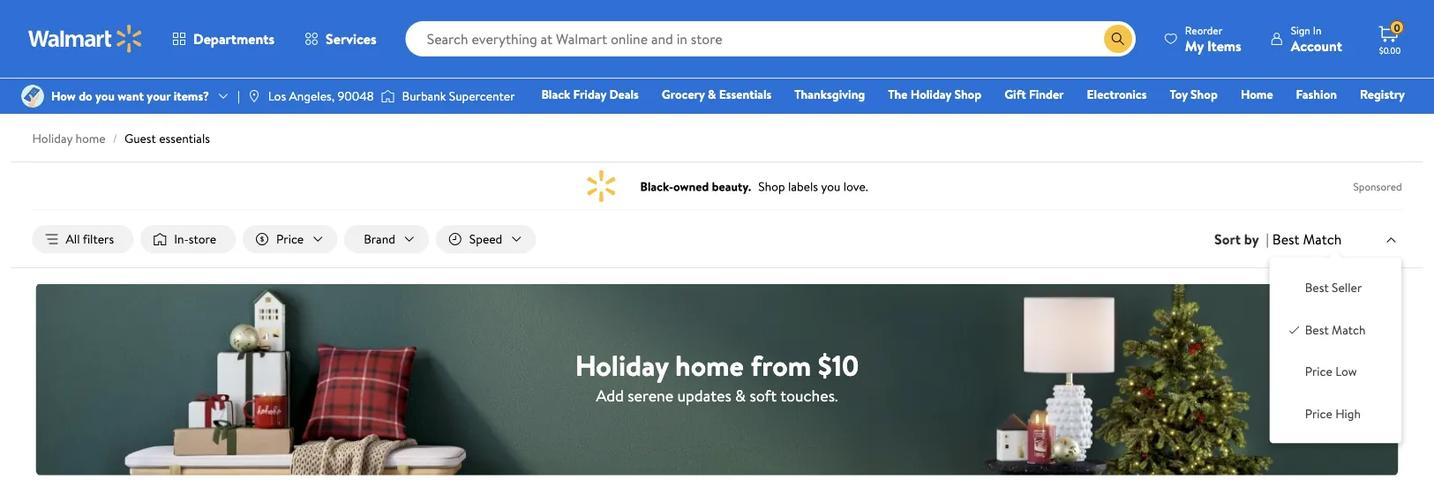 Task type: vqa. For each thing, say whether or not it's contained in the screenshot.
the rightmost Shop
yes



Task type: describe. For each thing, give the bounding box(es) containing it.
in-
[[174, 230, 189, 248]]

speed
[[470, 230, 503, 248]]

holiday home / guest essentials
[[32, 130, 210, 147]]

in
[[1314, 23, 1322, 38]]

filters
[[83, 230, 114, 248]]

grocery & essentials
[[662, 86, 772, 103]]

items?
[[174, 87, 209, 105]]

departments
[[193, 29, 275, 49]]

 image for how do you want your items?
[[21, 85, 44, 108]]

walmart+
[[1353, 110, 1406, 128]]

match inside best match popup button
[[1304, 229, 1343, 249]]

high
[[1336, 405, 1362, 422]]

1 vertical spatial best
[[1306, 279, 1330, 296]]

you
[[95, 87, 115, 105]]

services
[[326, 29, 377, 49]]

walmart image
[[28, 25, 143, 53]]

low
[[1336, 363, 1358, 380]]

burbank
[[402, 87, 446, 105]]

90048
[[338, 87, 374, 105]]

| inside sort and filter section element
[[1267, 230, 1270, 249]]

speed button
[[436, 225, 536, 254]]

toy shop
[[1170, 86, 1218, 103]]

0 horizontal spatial |
[[238, 87, 240, 105]]

home
[[1241, 86, 1274, 103]]

gift finder link
[[997, 85, 1072, 104]]

Walmart Site-Wide search field
[[406, 21, 1136, 57]]

the holiday shop
[[889, 86, 982, 103]]

black
[[542, 86, 571, 103]]

brand
[[364, 230, 395, 248]]

from
[[751, 346, 812, 385]]

walmart+ link
[[1345, 109, 1414, 128]]

brand button
[[345, 225, 429, 254]]

registry
[[1361, 86, 1406, 103]]

serene
[[628, 385, 674, 407]]

best match button
[[1270, 228, 1403, 251]]

registry one debit
[[1270, 86, 1406, 128]]

match inside option group
[[1333, 321, 1367, 338]]

updates
[[678, 385, 732, 407]]

$10
[[818, 346, 859, 385]]

holiday home from $10 add serene updates & soft touches.
[[575, 346, 859, 407]]

all filters button
[[32, 225, 134, 254]]

reorder my items
[[1186, 23, 1242, 55]]

grocery
[[662, 86, 705, 103]]

best match inside popup button
[[1273, 229, 1343, 249]]

the holiday shop link
[[881, 85, 990, 104]]

angeles,
[[289, 87, 335, 105]]

store
[[189, 230, 216, 248]]

toy shop link
[[1162, 85, 1226, 104]]

finder
[[1030, 86, 1065, 103]]

Search search field
[[406, 21, 1136, 57]]

electronics
[[1087, 86, 1147, 103]]

0 horizontal spatial &
[[708, 86, 717, 103]]

departments button
[[157, 18, 290, 60]]

 image for burbank supercenter
[[381, 87, 395, 105]]

price for price low
[[1306, 363, 1333, 380]]

supercenter
[[449, 87, 515, 105]]

one debit link
[[1262, 109, 1338, 128]]

electronics link
[[1080, 85, 1155, 104]]

1 shop from the left
[[955, 86, 982, 103]]

price button
[[243, 225, 337, 254]]

want
[[118, 87, 144, 105]]

price high
[[1306, 405, 1362, 422]]

fashion link
[[1289, 85, 1346, 104]]

/
[[113, 130, 117, 147]]

in-store button
[[141, 225, 236, 254]]

debit
[[1300, 110, 1330, 128]]

sponsored
[[1354, 179, 1403, 194]]

seller
[[1333, 279, 1363, 296]]

& inside holiday home from $10 add serene updates & soft touches.
[[736, 385, 746, 407]]

2 vertical spatial best
[[1306, 321, 1330, 338]]

best seller
[[1306, 279, 1363, 296]]

sort by |
[[1215, 230, 1270, 249]]

black friday deals
[[542, 86, 639, 103]]

reorder
[[1186, 23, 1223, 38]]

gift finder
[[1005, 86, 1065, 103]]

deals
[[610, 86, 639, 103]]

my
[[1186, 36, 1204, 55]]

in-store
[[174, 230, 216, 248]]



Task type: locate. For each thing, give the bounding box(es) containing it.
 image right the 90048
[[381, 87, 395, 105]]

fashion
[[1297, 86, 1338, 103]]

Best Match radio
[[1288, 321, 1302, 335]]

1 vertical spatial match
[[1333, 321, 1367, 338]]

by
[[1245, 230, 1260, 249]]

sort and filter section element
[[11, 211, 1424, 268]]

soft
[[750, 385, 777, 407]]

shop right toy
[[1191, 86, 1218, 103]]

home inside holiday home from $10 add serene updates & soft touches.
[[676, 346, 744, 385]]

account
[[1292, 36, 1343, 55]]

| left los
[[238, 87, 240, 105]]

holiday
[[911, 86, 952, 103], [32, 130, 72, 147], [575, 346, 669, 385]]

one
[[1270, 110, 1297, 128]]

home left /
[[75, 130, 106, 147]]

add
[[596, 385, 624, 407]]

holiday left updates
[[575, 346, 669, 385]]

gift
[[1005, 86, 1027, 103]]

price right store
[[276, 230, 304, 248]]

option group
[[1285, 272, 1388, 429]]

shop left gift
[[955, 86, 982, 103]]

| right by
[[1267, 230, 1270, 249]]

0 horizontal spatial home
[[75, 130, 106, 147]]

thanksgiving link
[[787, 85, 874, 104]]

price for price
[[276, 230, 304, 248]]

match up best seller
[[1304, 229, 1343, 249]]

 image
[[21, 85, 44, 108], [381, 87, 395, 105]]

items
[[1208, 36, 1242, 55]]

price for price high
[[1306, 405, 1333, 422]]

home left soft
[[676, 346, 744, 385]]

& left soft
[[736, 385, 746, 407]]

price left low
[[1306, 363, 1333, 380]]

 image
[[247, 89, 261, 103]]

all
[[66, 230, 80, 248]]

1 horizontal spatial shop
[[1191, 86, 1218, 103]]

thanksgiving
[[795, 86, 866, 103]]

0 vertical spatial |
[[238, 87, 240, 105]]

1 horizontal spatial |
[[1267, 230, 1270, 249]]

services button
[[290, 18, 392, 60]]

0 vertical spatial holiday
[[911, 86, 952, 103]]

1 horizontal spatial &
[[736, 385, 746, 407]]

match down seller at the right bottom of page
[[1333, 321, 1367, 338]]

 image left how at the top of page
[[21, 85, 44, 108]]

registry link
[[1353, 85, 1414, 104]]

match
[[1304, 229, 1343, 249], [1333, 321, 1367, 338]]

grocery & essentials link
[[654, 85, 780, 104]]

holiday for from
[[575, 346, 669, 385]]

&
[[708, 86, 717, 103], [736, 385, 746, 407]]

home
[[75, 130, 106, 147], [676, 346, 744, 385]]

holiday home link
[[32, 130, 106, 147]]

0 vertical spatial home
[[75, 130, 106, 147]]

1 horizontal spatial holiday
[[575, 346, 669, 385]]

do
[[79, 87, 92, 105]]

best
[[1273, 229, 1300, 249], [1306, 279, 1330, 296], [1306, 321, 1330, 338]]

0
[[1395, 20, 1401, 35]]

touches.
[[781, 385, 839, 407]]

essentials
[[719, 86, 772, 103]]

1 vertical spatial holiday
[[32, 130, 72, 147]]

burbank supercenter
[[402, 87, 515, 105]]

1 vertical spatial home
[[676, 346, 744, 385]]

best left seller at the right bottom of page
[[1306, 279, 1330, 296]]

0 horizontal spatial  image
[[21, 85, 44, 108]]

best match up best seller
[[1273, 229, 1343, 249]]

home for /
[[75, 130, 106, 147]]

2 shop from the left
[[1191, 86, 1218, 103]]

0 vertical spatial match
[[1304, 229, 1343, 249]]

holiday home from $10. image
[[36, 284, 1399, 475]]

black friday deals link
[[534, 85, 647, 104]]

1 vertical spatial &
[[736, 385, 746, 407]]

0 horizontal spatial shop
[[955, 86, 982, 103]]

holiday down how at the top of page
[[32, 130, 72, 147]]

sort
[[1215, 230, 1242, 249]]

friday
[[574, 86, 607, 103]]

holiday for /
[[32, 130, 72, 147]]

los angeles, 90048
[[268, 87, 374, 105]]

best match
[[1273, 229, 1343, 249], [1306, 321, 1367, 338]]

1 vertical spatial price
[[1306, 363, 1333, 380]]

price low
[[1306, 363, 1358, 380]]

option group containing best seller
[[1285, 272, 1388, 429]]

2 horizontal spatial holiday
[[911, 86, 952, 103]]

los
[[268, 87, 286, 105]]

shop
[[955, 86, 982, 103], [1191, 86, 1218, 103]]

2 vertical spatial price
[[1306, 405, 1333, 422]]

0 horizontal spatial holiday
[[32, 130, 72, 147]]

search icon image
[[1112, 32, 1126, 46]]

the
[[889, 86, 908, 103]]

price inside dropdown button
[[276, 230, 304, 248]]

all filters
[[66, 230, 114, 248]]

0 vertical spatial best
[[1273, 229, 1300, 249]]

home link
[[1233, 85, 1282, 104]]

1 horizontal spatial  image
[[381, 87, 395, 105]]

best inside popup button
[[1273, 229, 1300, 249]]

sign
[[1292, 23, 1311, 38]]

toy
[[1170, 86, 1188, 103]]

holiday inside holiday home from $10 add serene updates & soft touches.
[[575, 346, 669, 385]]

0 vertical spatial best match
[[1273, 229, 1343, 249]]

best right 'best match' option
[[1306, 321, 1330, 338]]

price
[[276, 230, 304, 248], [1306, 363, 1333, 380], [1306, 405, 1333, 422]]

your
[[147, 87, 171, 105]]

2 vertical spatial holiday
[[575, 346, 669, 385]]

guest
[[125, 130, 156, 147]]

|
[[238, 87, 240, 105], [1267, 230, 1270, 249]]

price left high
[[1306, 405, 1333, 422]]

essentials
[[159, 130, 210, 147]]

0 vertical spatial &
[[708, 86, 717, 103]]

sign in account
[[1292, 23, 1343, 55]]

1 horizontal spatial home
[[676, 346, 744, 385]]

best match inside option group
[[1306, 321, 1367, 338]]

home for from
[[676, 346, 744, 385]]

1 vertical spatial best match
[[1306, 321, 1367, 338]]

best right by
[[1273, 229, 1300, 249]]

1 vertical spatial |
[[1267, 230, 1270, 249]]

0 vertical spatial price
[[276, 230, 304, 248]]

& right grocery
[[708, 86, 717, 103]]

how
[[51, 87, 76, 105]]

how do you want your items?
[[51, 87, 209, 105]]

holiday right "the" at the right top
[[911, 86, 952, 103]]

$0.00
[[1380, 44, 1402, 56]]

best match right 'best match' option
[[1306, 321, 1367, 338]]



